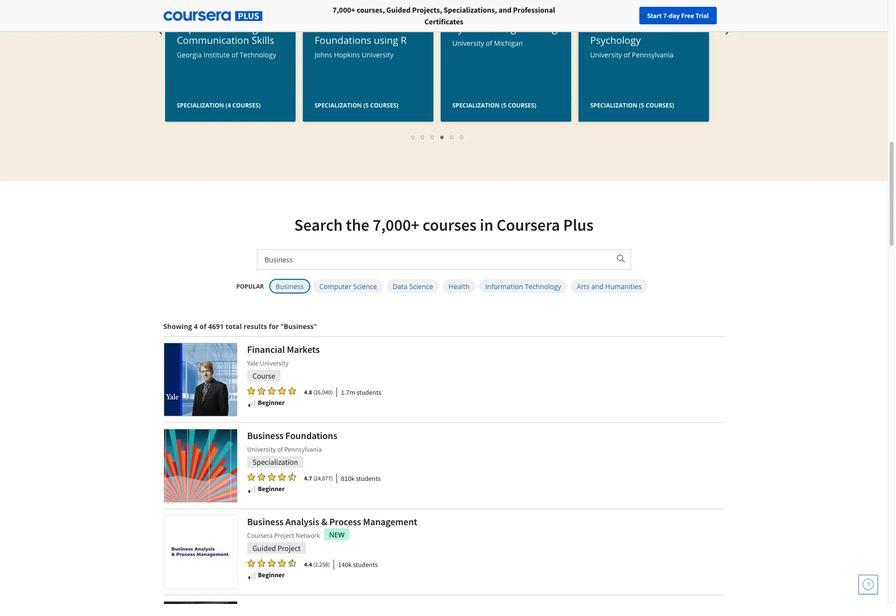 Task type: locate. For each thing, give the bounding box(es) containing it.
1 horizontal spatial data
[[393, 282, 408, 291]]

0 vertical spatial and
[[499, 5, 511, 15]]

data for science:
[[314, 22, 336, 35]]

2 beginner from the top
[[258, 485, 285, 493]]

guided down coursera project network
[[253, 543, 276, 553]]

next slide image
[[718, 15, 741, 38]]

0 vertical spatial technology
[[240, 50, 276, 59]]

1
[[411, 132, 415, 142]]

0 horizontal spatial 3
[[431, 132, 435, 142]]

0 vertical spatial 7,000+
[[333, 5, 355, 15]]

career
[[722, 11, 741, 20]]

foundations inside business foundations university of pennsylvania specialization
[[285, 430, 337, 442]]

technology inside button
[[525, 282, 561, 291]]

for
[[269, 322, 279, 331]]

1 horizontal spatial and
[[591, 282, 603, 291]]

guided right courses,
[[386, 5, 411, 15]]

free
[[681, 11, 694, 20]]

search
[[294, 215, 343, 235]]

filled star image
[[257, 386, 265, 395], [278, 386, 286, 395], [268, 473, 275, 481], [278, 473, 286, 481], [247, 559, 255, 568]]

6 button
[[457, 131, 467, 143]]

0 vertical spatial data
[[314, 22, 336, 35]]

project
[[274, 531, 294, 540], [278, 543, 301, 553]]

previous slide image
[[147, 15, 171, 38]]

of
[[649, 22, 658, 35], [486, 38, 492, 48], [231, 50, 238, 59], [623, 50, 630, 59], [200, 322, 206, 331], [277, 445, 283, 454]]

data science: foundations using r johns hopkins university
[[314, 22, 407, 59]]

improve
[[177, 22, 214, 35]]

(5 for r
[[363, 101, 368, 110]]

(5
[[363, 101, 368, 110], [501, 101, 506, 110], [639, 101, 644, 110]]

0 horizontal spatial technology
[[240, 50, 276, 59]]

information technology
[[485, 282, 561, 291]]

0 horizontal spatial data
[[314, 22, 336, 35]]

2 science from the left
[[409, 282, 433, 291]]

4.4
[[304, 561, 312, 568]]

foundations
[[590, 22, 647, 35], [314, 34, 371, 47], [285, 430, 337, 442]]

coursera right in on the top of the page
[[497, 215, 560, 235]]

pennsylvania inside foundations of positive psychology university of pennsylvania
[[632, 50, 673, 59]]

guided inside 7,000+ courses, guided projects, specializations, and professional certificates
[[386, 5, 411, 15]]

1 vertical spatial data
[[393, 282, 408, 291]]

foundations inside data science: foundations using r johns hopkins university
[[314, 34, 371, 47]]

university
[[452, 38, 484, 48], [362, 50, 393, 59], [590, 50, 622, 59], [260, 359, 289, 368], [247, 445, 276, 454]]

arts and humanities
[[577, 282, 642, 291]]

7,000+ up science:
[[333, 5, 355, 15]]

university inside foundations of positive psychology university of pennsylvania
[[590, 50, 622, 59]]

2 specialization (5 courses) from the left
[[452, 101, 536, 110]]

project for coursera
[[274, 531, 294, 540]]

and right arts
[[591, 282, 603, 291]]

4 right showing
[[194, 322, 198, 331]]

pennsylvania
[[632, 50, 673, 59], [284, 445, 322, 454]]

students for markets
[[357, 388, 381, 397]]

beginner down guided project
[[258, 571, 285, 580]]

4.7 (24,077)
[[304, 475, 333, 482]]

courses)
[[232, 101, 260, 110], [370, 101, 398, 110], [508, 101, 536, 110], [646, 101, 674, 110]]

project down coursera project network
[[278, 543, 301, 553]]

beginner
[[258, 398, 285, 407], [258, 485, 285, 493], [258, 571, 285, 580]]

georgia
[[177, 50, 201, 59]]

(2,258)
[[313, 561, 330, 568]]

0 vertical spatial 4
[[440, 132, 444, 142]]

1 vertical spatial and
[[591, 282, 603, 291]]

140k
[[338, 560, 352, 569]]

data science: foundations using r. johns hopkins university. specialization (5 courses) element
[[303, 0, 433, 198]]

7,000+ right "the"
[[373, 215, 419, 235]]

2 button
[[418, 131, 428, 143]]

0 vertical spatial beginner level image
[[247, 399, 256, 408]]

0 horizontal spatial science
[[353, 282, 377, 291]]

3 (5 from the left
[[639, 101, 644, 110]]

beginner level image for financial
[[247, 399, 256, 408]]

5
[[450, 132, 454, 142]]

network
[[296, 531, 320, 540]]

students right "1.7m"
[[357, 388, 381, 397]]

0 horizontal spatial 7,000+
[[333, 5, 355, 15]]

beginner down the course
[[258, 398, 285, 407]]

business analysis & process management by coursera project network image
[[164, 516, 237, 589]]

science inside button
[[353, 282, 377, 291]]

help center image
[[862, 579, 874, 591]]

3
[[487, 22, 492, 35], [431, 132, 435, 142]]

pennsylvania down 'positive'
[[632, 50, 673, 59]]

2 beginner level image from the top
[[247, 485, 256, 494]]

data inside button
[[393, 282, 408, 291]]

1 (5 from the left
[[363, 101, 368, 110]]

0 horizontal spatial pennsylvania
[[284, 445, 322, 454]]

2 vertical spatial beginner
[[258, 571, 285, 580]]

1 vertical spatial 4
[[194, 322, 198, 331]]

0 horizontal spatial coursera
[[247, 531, 273, 540]]

2 vertical spatial business
[[247, 516, 284, 528]]

plus
[[563, 215, 594, 235]]

science down search the 7,000+ courses in coursera plus text field
[[409, 282, 433, 291]]

3 beginner level image from the top
[[247, 571, 256, 580]]

courses,
[[357, 5, 385, 15]]

guided
[[386, 5, 411, 15], [253, 543, 276, 553]]

data for science
[[393, 282, 408, 291]]

0 vertical spatial students
[[357, 388, 381, 397]]

4.8 (26,040)
[[304, 389, 333, 396]]

2 vertical spatial beginner level image
[[247, 571, 256, 580]]

1 horizontal spatial science
[[409, 282, 433, 291]]

showing 4 of 4691 total results for "business"
[[163, 322, 317, 331]]

810k
[[341, 474, 355, 483]]

1.7m students
[[341, 388, 381, 397]]

data science button
[[387, 280, 439, 293]]

0 vertical spatial business
[[276, 282, 304, 291]]

1 horizontal spatial (5
[[501, 101, 506, 110]]

and up python 3 programming university of michigan
[[499, 5, 511, 15]]

data science
[[393, 282, 433, 291]]

1 vertical spatial beginner level image
[[247, 485, 256, 494]]

science right computer
[[353, 282, 377, 291]]

and
[[499, 5, 511, 15], [591, 282, 603, 291]]

science for computer science
[[353, 282, 377, 291]]

business inside business foundations university of pennsylvania specialization
[[247, 430, 284, 442]]

institute
[[203, 50, 230, 59]]

beginner level image for business
[[247, 485, 256, 494]]

computer science button
[[313, 280, 383, 293]]

data down search the 7,000+ courses in coursera plus text field
[[393, 282, 408, 291]]

university inside python 3 programming university of michigan
[[452, 38, 484, 48]]

project for guided
[[278, 543, 301, 553]]

technology
[[240, 50, 276, 59], [525, 282, 561, 291]]

1 beginner from the top
[[258, 398, 285, 407]]

business for business analysis & process management
[[247, 516, 284, 528]]

1 vertical spatial 7,000+
[[373, 215, 419, 235]]

0 horizontal spatial guided
[[253, 543, 276, 553]]

specialization (5 courses) for psychology
[[590, 101, 674, 110]]

1 vertical spatial students
[[356, 474, 381, 483]]

science:
[[338, 22, 375, 35]]

7,000+
[[333, 5, 355, 15], [373, 215, 419, 235]]

140k students
[[338, 560, 378, 569]]

data inside data science: foundations using r johns hopkins university
[[314, 22, 336, 35]]

None search field
[[134, 6, 368, 26]]

0 vertical spatial pennsylvania
[[632, 50, 673, 59]]

improve your english communication skills. georgia institute of technology. specialization (4 courses) element
[[165, 0, 295, 198]]

1 horizontal spatial 3
[[487, 22, 492, 35]]

markets
[[287, 343, 320, 356]]

business inside button
[[276, 282, 304, 291]]

business for business foundations university of pennsylvania specialization
[[247, 430, 284, 442]]

specialization
[[177, 101, 224, 110], [314, 101, 362, 110], [452, 101, 499, 110], [590, 101, 637, 110], [253, 457, 298, 467]]

courses) for skills
[[232, 101, 260, 110]]

data up johns
[[314, 22, 336, 35]]

3 right the python
[[487, 22, 492, 35]]

students right '810k'
[[356, 474, 381, 483]]

0 vertical spatial guided
[[386, 5, 411, 15]]

1 vertical spatial business
[[247, 430, 284, 442]]

business foundations by university of pennsylvania image
[[164, 430, 237, 503]]

courses) for r
[[370, 101, 398, 110]]

new
[[329, 530, 344, 539]]

3 specialization (5 courses) from the left
[[590, 101, 674, 110]]

total
[[225, 322, 242, 331]]

2 courses) from the left
[[370, 101, 398, 110]]

4.7
[[304, 475, 312, 482]]

1 horizontal spatial specialization (5 courses)
[[452, 101, 536, 110]]

0 horizontal spatial (5
[[363, 101, 368, 110]]

1 vertical spatial beginner
[[258, 485, 285, 493]]

(5 for of
[[501, 101, 506, 110]]

0 vertical spatial 3
[[487, 22, 492, 35]]

health button
[[443, 280, 476, 293]]

4 left the 5 button
[[440, 132, 444, 142]]

(5 for university
[[639, 101, 644, 110]]

2 horizontal spatial (5
[[639, 101, 644, 110]]

0 vertical spatial beginner
[[258, 398, 285, 407]]

science
[[353, 282, 377, 291], [409, 282, 433, 291]]

find
[[680, 11, 693, 20]]

(26,040)
[[313, 389, 333, 396]]

project up guided project
[[274, 531, 294, 540]]

0 horizontal spatial specialization (5 courses)
[[314, 101, 398, 110]]

start 7-day free trial button
[[639, 7, 717, 24]]

professional
[[513, 5, 555, 15]]

1 horizontal spatial pennsylvania
[[632, 50, 673, 59]]

4.4 (2,258)
[[304, 561, 330, 568]]

beginner down business foundations university of pennsylvania specialization
[[258, 485, 285, 493]]

2 (5 from the left
[[501, 101, 506, 110]]

0 vertical spatial project
[[274, 531, 294, 540]]

filled star image
[[247, 386, 255, 395], [268, 386, 275, 395], [288, 386, 296, 395], [247, 473, 255, 481], [257, 473, 265, 481], [257, 559, 265, 568], [268, 559, 275, 568], [278, 559, 286, 568]]

3 left 4 button
[[431, 132, 435, 142]]

7,000+ courses, guided projects, specializations, and professional certificates
[[333, 5, 555, 26]]

1 vertical spatial 3
[[431, 132, 435, 142]]

and inside 7,000+ courses, guided projects, specializations, and professional certificates
[[499, 5, 511, 15]]

using
[[374, 34, 398, 47]]

science inside button
[[409, 282, 433, 291]]

1 vertical spatial pennsylvania
[[284, 445, 322, 454]]

pennsylvania inside business foundations university of pennsylvania specialization
[[284, 445, 322, 454]]

python 3 programming. university of michigan. specialization (5 courses) element
[[440, 0, 571, 198]]

3 inside python 3 programming university of michigan
[[487, 22, 492, 35]]

0 horizontal spatial and
[[499, 5, 511, 15]]

technology right information
[[525, 282, 561, 291]]

4
[[440, 132, 444, 142], [194, 322, 198, 331]]

1 horizontal spatial 4
[[440, 132, 444, 142]]

python
[[452, 22, 484, 35]]

1 vertical spatial technology
[[525, 282, 561, 291]]

4 inside button
[[440, 132, 444, 142]]

beginner level image
[[247, 399, 256, 408], [247, 485, 256, 494], [247, 571, 256, 580]]

1 science from the left
[[353, 282, 377, 291]]

2 horizontal spatial specialization (5 courses)
[[590, 101, 674, 110]]

3 courses) from the left
[[508, 101, 536, 110]]

psychology
[[590, 34, 641, 47]]

pennsylvania up the '4.7'
[[284, 445, 322, 454]]

students right 140k
[[353, 560, 378, 569]]

1 vertical spatial project
[[278, 543, 301, 553]]

university inside data science: foundations using r johns hopkins university
[[362, 50, 393, 59]]

1 beginner level image from the top
[[247, 399, 256, 408]]

specialization inside business foundations university of pennsylvania specialization
[[253, 457, 298, 467]]

business for business
[[276, 282, 304, 291]]

technology down skills
[[240, 50, 276, 59]]

1 horizontal spatial guided
[[386, 5, 411, 15]]

beginner for business
[[258, 485, 285, 493]]

coursera up guided project
[[247, 531, 273, 540]]

1 horizontal spatial 7,000+
[[373, 215, 419, 235]]

communication
[[177, 34, 249, 47]]

1 horizontal spatial technology
[[525, 282, 561, 291]]

start 7-day free trial
[[647, 11, 709, 20]]

foundations of positive psychology . university of pennsylvania. specialization (5 courses) element
[[578, 0, 709, 198]]

1 courses) from the left
[[232, 101, 260, 110]]

4 courses) from the left
[[646, 101, 674, 110]]

0 vertical spatial coursera
[[497, 215, 560, 235]]

list
[[170, 131, 705, 143]]

technology inside "improve your english communication skills georgia institute of technology"
[[240, 50, 276, 59]]

1.7m
[[341, 388, 355, 397]]

1 specialization (5 courses) from the left
[[314, 101, 398, 110]]

your
[[694, 11, 707, 20]]



Task type: vqa. For each thing, say whether or not it's contained in the screenshot.
'Beginner'
yes



Task type: describe. For each thing, give the bounding box(es) containing it.
foundations of positive psychology university of pennsylvania
[[590, 22, 696, 59]]

courses
[[423, 215, 477, 235]]

yale
[[247, 359, 258, 368]]

positive
[[661, 22, 696, 35]]

find your new career
[[680, 11, 741, 20]]

of inside python 3 programming university of michigan
[[486, 38, 492, 48]]

analysis
[[285, 516, 319, 528]]

specialization for using
[[314, 101, 362, 110]]

financial
[[247, 343, 285, 356]]

of inside "improve your english communication skills georgia institute of technology"
[[231, 50, 238, 59]]

humanities
[[605, 282, 642, 291]]

start
[[647, 11, 662, 20]]

popular
[[236, 282, 264, 290]]

business analysis & process management
[[247, 516, 417, 528]]

&
[[321, 516, 327, 528]]

michigan
[[494, 38, 523, 48]]

management
[[363, 516, 417, 528]]

johns
[[314, 50, 332, 59]]

(24,077)
[[313, 475, 333, 482]]

7,000+ inside 7,000+ courses, guided projects, specializations, and professional certificates
[[333, 5, 355, 15]]

6
[[460, 132, 464, 142]]

computer
[[319, 282, 351, 291]]

arts
[[577, 282, 590, 291]]

new
[[708, 11, 721, 20]]

projects,
[[412, 5, 442, 15]]

"business"
[[281, 322, 317, 331]]

python 3 programming university of michigan
[[452, 22, 557, 48]]

university inside business foundations university of pennsylvania specialization
[[247, 445, 276, 454]]

3 button
[[428, 131, 438, 143]]

search the 7,000+ courses in coursera plus
[[294, 215, 594, 235]]

courses) for university
[[646, 101, 674, 110]]

information technology button
[[479, 280, 567, 293]]

and inside button
[[591, 282, 603, 291]]

skills
[[251, 34, 274, 47]]

7-
[[663, 11, 669, 20]]

certificates
[[424, 17, 463, 26]]

in
[[480, 215, 493, 235]]

results
[[244, 322, 267, 331]]

english
[[241, 22, 273, 35]]

programming
[[495, 22, 557, 35]]

2 vertical spatial students
[[353, 560, 378, 569]]

0 horizontal spatial 4
[[194, 322, 198, 331]]

coursera project network
[[247, 531, 320, 540]]

students for foundations
[[356, 474, 381, 483]]

4 button
[[438, 131, 447, 143]]

your
[[217, 22, 238, 35]]

list containing 1
[[170, 131, 705, 143]]

financial markets by yale university image
[[164, 343, 237, 416]]

improve your english communication skills georgia institute of technology
[[177, 22, 276, 59]]

3 beginner from the top
[[258, 571, 285, 580]]

foundations inside foundations of positive psychology university of pennsylvania
[[590, 22, 647, 35]]

find your new career link
[[675, 10, 746, 22]]

specialization (5 courses) for university
[[452, 101, 536, 110]]

science for data science
[[409, 282, 433, 291]]

business foundations university of pennsylvania specialization
[[247, 430, 337, 467]]

courses) for of
[[508, 101, 536, 110]]

2
[[421, 132, 425, 142]]

specialization for communication
[[177, 101, 224, 110]]

launch your online business by the state university of new york image
[[164, 602, 237, 604]]

university inside the financial markets yale university course
[[260, 359, 289, 368]]

(4
[[225, 101, 231, 110]]

1 vertical spatial guided
[[253, 543, 276, 553]]

computer science
[[319, 282, 377, 291]]

of inside business foundations university of pennsylvania specialization
[[277, 445, 283, 454]]

1 vertical spatial coursera
[[247, 531, 273, 540]]

half filled star image
[[288, 559, 296, 568]]

1 horizontal spatial coursera
[[497, 215, 560, 235]]

arts and humanities button
[[571, 280, 648, 293]]

specialization (5 courses) for using
[[314, 101, 398, 110]]

business button
[[270, 280, 310, 293]]

1 button
[[408, 131, 418, 143]]

course
[[253, 371, 275, 381]]

3 inside 3 button
[[431, 132, 435, 142]]

4.8
[[304, 389, 312, 396]]

4691
[[208, 322, 224, 331]]

trial
[[695, 11, 709, 20]]

specializations,
[[444, 5, 497, 15]]

coursera plus image
[[163, 11, 262, 21]]

the
[[346, 215, 369, 235]]

guided project
[[253, 543, 301, 553]]

specialization for university
[[452, 101, 499, 110]]

information
[[485, 282, 523, 291]]

specialization for psychology
[[590, 101, 637, 110]]

specialization (4 courses)
[[177, 101, 260, 110]]

financial markets yale university course
[[247, 343, 320, 381]]

Search the 7,000+ courses in Coursera Plus text field
[[257, 250, 610, 269]]

showing
[[163, 322, 192, 331]]

health
[[449, 282, 470, 291]]

beginner for financial
[[258, 398, 285, 407]]

process
[[329, 516, 361, 528]]

half filled star image
[[288, 473, 296, 481]]

810k students
[[341, 474, 381, 483]]



